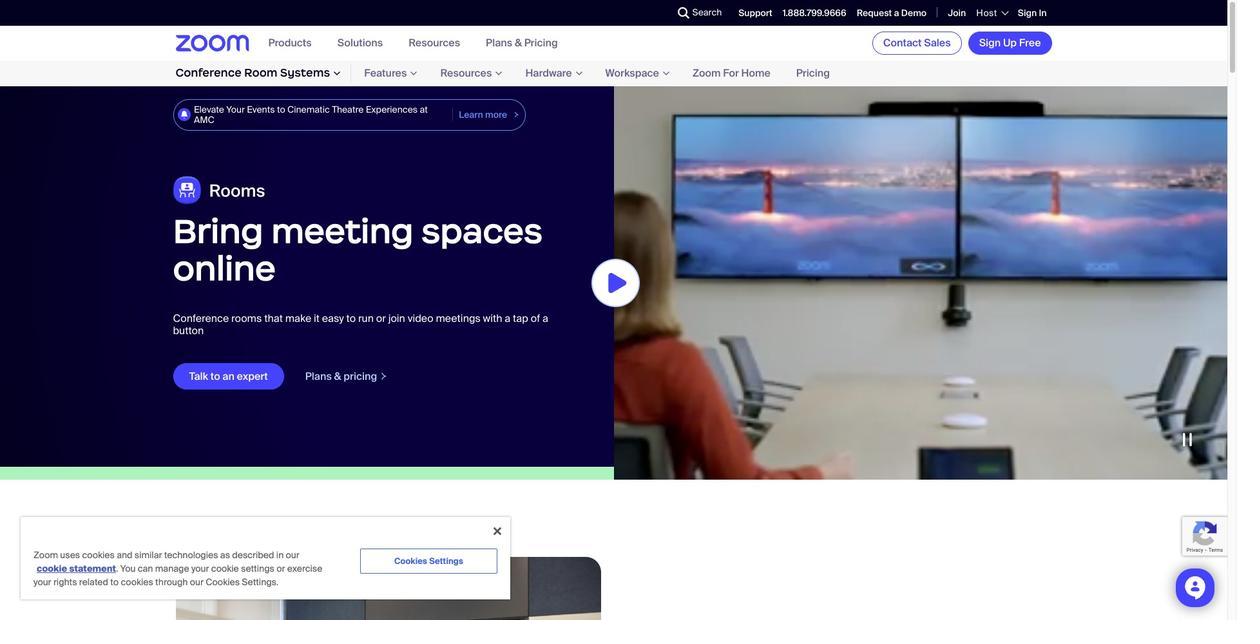 Task type: describe. For each thing, give the bounding box(es) containing it.
settings
[[241, 564, 275, 575]]

solutions button
[[338, 36, 383, 50]]

meetings icon image
[[173, 177, 266, 205]]

cookie inside .  you can manage your cookie settings or exercise your rights related to cookies through our cookies settings.
[[211, 564, 239, 575]]

easy
[[322, 312, 344, 326]]

0 horizontal spatial a
[[505, 312, 511, 326]]

plans for plans & pricing
[[305, 370, 332, 383]]

video player application
[[614, 86, 1228, 480]]

host button
[[977, 7, 1008, 19]]

our inside the zoom uses cookies and similar technologies as described in our cookie statement
[[286, 550, 300, 562]]

search image
[[678, 7, 690, 19]]

bring
[[173, 210, 263, 252]]

run
[[358, 312, 374, 326]]

elevate your events to cinematic theatre experiences at amc
[[194, 103, 428, 126]]

request
[[857, 7, 893, 19]]

conference room systems
[[176, 66, 330, 80]]

support link
[[739, 7, 773, 19]]

your
[[226, 103, 245, 115]]

workspace button
[[593, 64, 680, 83]]

zoom logo image
[[176, 35, 249, 51]]

meetings
[[436, 312, 481, 326]]

rights
[[53, 577, 77, 589]]

cookies settings
[[395, 556, 464, 567]]

pricing link
[[784, 63, 843, 83]]

resources button
[[409, 36, 460, 50]]

hardware
[[526, 67, 572, 80]]

more
[[485, 109, 507, 121]]

up
[[1004, 36, 1017, 50]]

described
[[232, 550, 274, 562]]

resources button
[[428, 64, 513, 83]]

sign for sign in
[[1019, 7, 1038, 19]]

products
[[269, 36, 312, 50]]

button
[[173, 325, 204, 338]]

cookie statement link
[[37, 564, 116, 575]]

sign up free
[[980, 36, 1042, 50]]

room
[[244, 66, 278, 80]]

exercise
[[287, 564, 323, 575]]

to inside "elevate your events to cinematic theatre experiences at amc"
[[277, 103, 285, 115]]

in
[[276, 550, 284, 562]]

related
[[79, 577, 108, 589]]

similar
[[135, 550, 162, 562]]

features button
[[352, 64, 428, 83]]

spaces
[[422, 210, 543, 252]]

technologies
[[164, 550, 218, 562]]

.  you can manage your cookie settings or exercise your rights related to cookies through our cookies settings.
[[34, 564, 323, 589]]

cookies inside button
[[395, 556, 428, 567]]

plans for plans & pricing
[[486, 36, 513, 50]]

resources for conference room systems
[[441, 67, 492, 80]]

plans & pricing link
[[305, 370, 388, 383]]

zoom for home link
[[680, 63, 784, 83]]

an
[[223, 370, 235, 383]]

settings.
[[242, 577, 279, 589]]

uses
[[60, 550, 80, 562]]

through
[[155, 577, 188, 589]]

with
[[483, 312, 503, 326]]

support
[[739, 7, 773, 19]]

conference for conference room systems
[[176, 66, 242, 80]]

sign up free link
[[969, 32, 1053, 55]]

as
[[220, 550, 230, 562]]

meeting
[[272, 210, 414, 252]]

solutions
[[338, 36, 383, 50]]

make
[[285, 312, 312, 326]]

0 horizontal spatial pricing
[[525, 36, 558, 50]]

features
[[365, 67, 407, 80]]

hardware button
[[513, 64, 593, 83]]

plans & pricing
[[305, 370, 377, 383]]

talk to an expert link
[[173, 363, 284, 390]]

sales
[[925, 36, 951, 50]]

of
[[531, 312, 540, 326]]

tap
[[513, 312, 529, 326]]

cinematic
[[288, 103, 330, 115]]

or inside .  you can manage your cookie settings or exercise your rights related to cookies through our cookies settings.
[[277, 564, 285, 575]]

zoom for zoom for home
[[693, 67, 721, 80]]

to left an on the left bottom of page
[[211, 370, 220, 383]]

zoom for zoom uses cookies and similar technologies as described in our cookie statement
[[34, 550, 58, 562]]

or inside conference rooms that make it easy to run or join video meetings with a tap of a button
[[376, 312, 386, 326]]

at
[[420, 103, 428, 115]]

conference rooms that make it easy to run or join video meetings with a tap of a button
[[173, 312, 549, 338]]

video
[[408, 312, 434, 326]]

theatre
[[332, 103, 364, 115]]

elevate
[[194, 103, 224, 115]]

can
[[138, 564, 153, 575]]

workspace
[[606, 67, 660, 80]]

cookies inside the zoom uses cookies and similar technologies as described in our cookie statement
[[82, 550, 115, 562]]

contact sales
[[884, 36, 951, 50]]



Task type: vqa. For each thing, say whether or not it's contained in the screenshot.
users
no



Task type: locate. For each thing, give the bounding box(es) containing it.
1 vertical spatial conference
[[173, 312, 229, 326]]

cookies inside .  you can manage your cookie settings or exercise your rights related to cookies through our cookies settings.
[[206, 577, 240, 589]]

1 horizontal spatial your
[[191, 564, 209, 575]]

cookies
[[395, 556, 428, 567], [206, 577, 240, 589]]

zoom inside the zoom uses cookies and similar technologies as described in our cookie statement
[[34, 550, 58, 562]]

conference
[[176, 66, 242, 80], [173, 312, 229, 326]]

sign
[[1019, 7, 1038, 19], [980, 36, 1001, 50]]

.
[[116, 564, 118, 575]]

our inside .  you can manage your cookie settings or exercise your rights related to cookies through our cookies settings.
[[190, 577, 204, 589]]

cookie inside the zoom uses cookies and similar technologies as described in our cookie statement
[[37, 564, 67, 575]]

0 vertical spatial sign
[[1019, 7, 1038, 19]]

pricing
[[344, 370, 377, 383]]

0 vertical spatial plans
[[486, 36, 513, 50]]

learn
[[459, 109, 483, 121]]

1 horizontal spatial pricing
[[797, 67, 830, 80]]

1 horizontal spatial our
[[286, 550, 300, 562]]

it
[[314, 312, 320, 326]]

cookies settings button
[[360, 549, 498, 574]]

1 vertical spatial plans
[[305, 370, 332, 383]]

plans & pricing
[[486, 36, 558, 50]]

1 vertical spatial your
[[34, 577, 51, 589]]

talk
[[189, 370, 208, 383]]

contact sales link
[[873, 32, 962, 55]]

1 horizontal spatial cookies
[[121, 577, 153, 589]]

resources up "learn"
[[441, 67, 492, 80]]

host
[[977, 7, 998, 19]]

a left tap
[[505, 312, 511, 326]]

to right events at the left top of the page
[[277, 103, 285, 115]]

online
[[173, 247, 276, 289]]

request a demo link
[[857, 7, 927, 19]]

1 vertical spatial &
[[334, 370, 341, 383]]

0 horizontal spatial cookie
[[37, 564, 67, 575]]

0 vertical spatial cookies
[[395, 556, 428, 567]]

zoom left uses
[[34, 550, 58, 562]]

cookie up rights
[[37, 564, 67, 575]]

0 vertical spatial conference
[[176, 66, 242, 80]]

statement
[[69, 564, 116, 575]]

sign left in
[[1019, 7, 1038, 19]]

1 horizontal spatial a
[[543, 312, 549, 326]]

1 horizontal spatial cookies
[[395, 556, 428, 567]]

1 vertical spatial our
[[190, 577, 204, 589]]

and
[[117, 550, 133, 562]]

1 horizontal spatial cookie
[[211, 564, 239, 575]]

you
[[120, 564, 136, 575]]

to down "." at the left bottom of the page
[[110, 577, 119, 589]]

cookies down can
[[121, 577, 153, 589]]

pricing up hardware
[[525, 36, 558, 50]]

None search field
[[631, 3, 681, 23]]

that
[[264, 312, 283, 326]]

0 horizontal spatial plans
[[305, 370, 332, 383]]

manage
[[155, 564, 189, 575]]

0 vertical spatial cookies
[[82, 550, 115, 562]]

resources inside resources dropdown button
[[441, 67, 492, 80]]

plans left pricing
[[305, 370, 332, 383]]

0 horizontal spatial cookies
[[206, 577, 240, 589]]

join link
[[949, 7, 967, 19]]

products button
[[269, 36, 312, 50]]

2 cookie from the left
[[211, 564, 239, 575]]

contact
[[884, 36, 922, 50]]

1 vertical spatial resources
[[441, 67, 492, 80]]

plans up resources dropdown button
[[486, 36, 513, 50]]

& for pricing
[[334, 370, 341, 383]]

conference down zoom logo
[[176, 66, 242, 80]]

your left rights
[[34, 577, 51, 589]]

1 horizontal spatial &
[[515, 36, 522, 50]]

conference inside conference rooms that make it easy to run or join video meetings with a tap of a button
[[173, 312, 229, 326]]

amc
[[194, 114, 215, 126]]

sign left up
[[980, 36, 1001, 50]]

conference inside dropdown button
[[176, 66, 242, 80]]

0 vertical spatial or
[[376, 312, 386, 326]]

sign in link
[[1019, 7, 1047, 19]]

cookie down as
[[211, 564, 239, 575]]

to inside conference rooms that make it easy to run or join video meetings with a tap of a button
[[347, 312, 356, 326]]

experiences
[[366, 103, 418, 115]]

2 horizontal spatial a
[[895, 7, 900, 19]]

1 horizontal spatial zoom
[[693, 67, 721, 80]]

0 vertical spatial resources
[[409, 36, 460, 50]]

sign in
[[1019, 7, 1047, 19]]

your down technologies
[[191, 564, 209, 575]]

&
[[515, 36, 522, 50], [334, 370, 341, 383]]

privacy alert dialog
[[21, 518, 511, 600]]

talk to an expert
[[189, 370, 268, 383]]

a
[[895, 7, 900, 19], [505, 312, 511, 326], [543, 312, 549, 326]]

0 horizontal spatial cookies
[[82, 550, 115, 562]]

zoom left for
[[693, 67, 721, 80]]

your
[[191, 564, 209, 575], [34, 577, 51, 589]]

plans inside plans & pricing link
[[305, 370, 332, 383]]

to inside .  you can manage your cookie settings or exercise your rights related to cookies through our cookies settings.
[[110, 577, 119, 589]]

1 cookie from the left
[[37, 564, 67, 575]]

bring meeting spaces online main content
[[0, 86, 1228, 621]]

conference left rooms
[[173, 312, 229, 326]]

expert
[[237, 370, 268, 383]]

search image
[[678, 7, 690, 19]]

cookies inside .  you can manage your cookie settings or exercise your rights related to cookies through our cookies settings.
[[121, 577, 153, 589]]

learn more
[[459, 109, 507, 121]]

1 vertical spatial cookies
[[121, 577, 153, 589]]

conference for conference rooms that make it easy to run or join video meetings with a tap of a button
[[173, 312, 229, 326]]

zoom for home
[[693, 67, 771, 80]]

1 horizontal spatial plans
[[486, 36, 513, 50]]

0 vertical spatial zoom
[[693, 67, 721, 80]]

free
[[1020, 36, 1042, 50]]

cookies up statement
[[82, 550, 115, 562]]

cookie
[[37, 564, 67, 575], [211, 564, 239, 575]]

to
[[277, 103, 285, 115], [347, 312, 356, 326], [211, 370, 220, 383], [110, 577, 119, 589]]

for
[[724, 67, 739, 80]]

cookies down as
[[206, 577, 240, 589]]

& for pricing
[[515, 36, 522, 50]]

conference room systems button
[[176, 64, 352, 83]]

1.888.799.9666 link
[[783, 7, 847, 19]]

resources up resources dropdown button
[[409, 36, 460, 50]]

pricing right home
[[797, 67, 830, 80]]

0 horizontal spatial your
[[34, 577, 51, 589]]

& left pricing
[[334, 370, 341, 383]]

1 horizontal spatial sign
[[1019, 7, 1038, 19]]

join
[[389, 312, 405, 326]]

plans & pricing link
[[486, 36, 558, 50]]

a left demo
[[895, 7, 900, 19]]

request a demo
[[857, 7, 927, 19]]

our right in on the bottom of page
[[286, 550, 300, 562]]

pricing
[[525, 36, 558, 50], [797, 67, 830, 80]]

search
[[693, 6, 722, 18]]

1 vertical spatial or
[[277, 564, 285, 575]]

to left run
[[347, 312, 356, 326]]

1.888.799.9666
[[783, 7, 847, 19]]

our
[[286, 550, 300, 562], [190, 577, 204, 589]]

1 horizontal spatial or
[[376, 312, 386, 326]]

0 vertical spatial &
[[515, 36, 522, 50]]

0 vertical spatial pricing
[[525, 36, 558, 50]]

in
[[1040, 7, 1047, 19]]

1 vertical spatial pricing
[[797, 67, 830, 80]]

systems
[[280, 66, 330, 80]]

rooms
[[232, 312, 262, 326]]

0 horizontal spatial zoom
[[34, 550, 58, 562]]

1 vertical spatial cookies
[[206, 577, 240, 589]]

zoom uses cookies and similar technologies as described in our cookie statement
[[34, 550, 300, 575]]

1 vertical spatial sign
[[980, 36, 1001, 50]]

& up hardware popup button
[[515, 36, 522, 50]]

or right run
[[376, 312, 386, 326]]

0 horizontal spatial sign
[[980, 36, 1001, 50]]

zoom
[[693, 67, 721, 80], [34, 550, 58, 562]]

0 horizontal spatial &
[[334, 370, 341, 383]]

1 vertical spatial zoom
[[34, 550, 58, 562]]

home
[[742, 67, 771, 80]]

0 horizontal spatial or
[[277, 564, 285, 575]]

0 horizontal spatial our
[[190, 577, 204, 589]]

& inside bring meeting spaces online main content
[[334, 370, 341, 383]]

cookies left settings
[[395, 556, 428, 567]]

0 vertical spatial our
[[286, 550, 300, 562]]

our right 'through'
[[190, 577, 204, 589]]

or
[[376, 312, 386, 326], [277, 564, 285, 575]]

plans
[[486, 36, 513, 50], [305, 370, 332, 383]]

sign for sign up free
[[980, 36, 1001, 50]]

a right of at left
[[543, 312, 549, 326]]

or down in on the bottom of page
[[277, 564, 285, 575]]

events
[[247, 103, 275, 115]]

bring meeting spaces online
[[173, 210, 543, 289]]

0 vertical spatial your
[[191, 564, 209, 575]]

resources for products
[[409, 36, 460, 50]]



